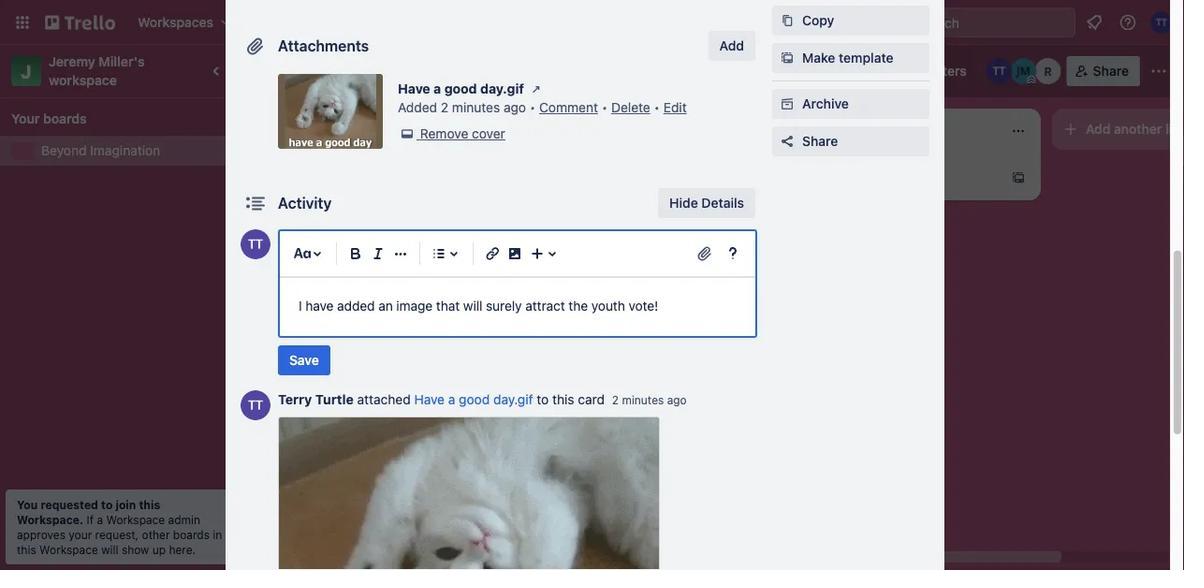 Task type: describe. For each thing, give the bounding box(es) containing it.
show menu image
[[1150, 62, 1169, 81]]

hide
[[670, 195, 698, 211]]

details
[[702, 195, 744, 211]]

text styles image
[[291, 243, 314, 265]]

add another list button
[[1052, 109, 1184, 150]]

save
[[289, 353, 319, 368]]

this inside you requested to join this workspace.
[[139, 498, 160, 511]]

1 vertical spatial day.gif
[[493, 392, 533, 407]]

2 inside 'terry turtle attached have a good day.gif to this card 2 minutes ago'
[[612, 394, 619, 407]]

miller's
[[99, 54, 145, 69]]

have a good day.gif link
[[414, 392, 533, 407]]

add a card for the rightmost add a card button
[[558, 215, 625, 230]]

youth
[[592, 298, 625, 314]]

0 vertical spatial minutes
[[452, 100, 500, 115]]

copy
[[802, 13, 835, 28]]

2 horizontal spatial this
[[552, 392, 575, 407]]

a inside the if a workspace admin approves your request, other boards in this workspace will show up here.
[[97, 513, 103, 526]]

0 notifications image
[[1083, 11, 1106, 34]]

admin
[[168, 513, 200, 526]]

1 horizontal spatial to
[[537, 392, 549, 407]]

kickoff
[[273, 444, 316, 459]]

Board name text field
[[258, 56, 437, 86]]

0 vertical spatial workspace
[[106, 513, 165, 526]]

will inside text field
[[463, 298, 483, 314]]

other
[[142, 528, 170, 541]]

edit link
[[664, 100, 687, 115]]

archive
[[802, 96, 849, 111]]

bold ⌘b image
[[345, 243, 367, 265]]

delete
[[611, 100, 651, 115]]

turtle
[[315, 392, 354, 407]]

2 minutes ago link
[[612, 394, 687, 407]]

terry
[[278, 392, 312, 407]]

beyond inside "text field"
[[268, 61, 328, 81]]

editor toolbar toolbar
[[287, 239, 748, 269]]

template
[[839, 50, 894, 66]]

Main content area, start typing to enter text. text field
[[299, 295, 737, 317]]

0 horizontal spatial ago
[[504, 100, 526, 115]]

attract
[[525, 298, 565, 314]]

i
[[299, 298, 302, 314]]

create instagram link
[[273, 375, 491, 394]]

0 horizontal spatial terry turtle (terryturtle) image
[[241, 390, 271, 420]]

1 vertical spatial workspace
[[39, 543, 98, 556]]

Search field
[[911, 8, 1075, 37]]

rubyanndersson (rubyanndersson) image
[[1035, 58, 1061, 84]]

you requested to join this workspace.
[[17, 498, 160, 526]]

remove
[[420, 126, 468, 141]]

attach and insert link image
[[696, 244, 714, 263]]

1 horizontal spatial terry turtle (terryturtle) image
[[472, 397, 494, 420]]

1 vertical spatial good
[[459, 392, 490, 407]]

0 vertical spatial terry turtle (terryturtle) image
[[987, 58, 1013, 84]]

beyond imagination inside "text field"
[[268, 61, 427, 81]]

automation image
[[867, 56, 893, 82]]

added 2 minutes ago
[[398, 100, 526, 115]]

copy link
[[772, 6, 930, 36]]

activity
[[278, 194, 332, 212]]

lists image
[[428, 243, 450, 265]]

save button
[[278, 345, 330, 375]]

your
[[11, 111, 40, 126]]

edit
[[664, 100, 687, 115]]

boards inside the if a workspace admin approves your request, other boards in this workspace will show up here.
[[173, 528, 210, 541]]

kickoff meeting
[[273, 444, 368, 459]]

link image
[[481, 243, 504, 265]]

i have added an image that will surely attract the youth vote!
[[299, 298, 659, 314]]

filters button
[[900, 56, 973, 86]]

add for bottommost add a card button
[[292, 485, 317, 500]]

requested
[[41, 498, 98, 511]]

add another list
[[1086, 121, 1184, 137]]

workspace visible image
[[482, 64, 497, 79]]

0 horizontal spatial 2
[[441, 100, 449, 115]]

beyond imagination link
[[41, 141, 232, 160]]

1 vertical spatial share button
[[772, 126, 930, 156]]

cover
[[472, 126, 505, 141]]

that
[[436, 298, 460, 314]]

delete link
[[611, 100, 651, 115]]

workspace
[[49, 73, 117, 88]]

attached
[[357, 392, 411, 407]]

1 vertical spatial terry turtle (terryturtle) image
[[241, 229, 271, 259]]

1 vertical spatial have
[[414, 392, 445, 407]]

list
[[1166, 121, 1184, 137]]

add button
[[708, 31, 756, 61]]

back to home image
[[45, 7, 115, 37]]

0 vertical spatial good
[[444, 81, 477, 96]]

here.
[[169, 543, 196, 556]]

remove cover link
[[398, 125, 505, 143]]



Task type: locate. For each thing, give the bounding box(es) containing it.
2
[[441, 100, 449, 115], [612, 394, 619, 407]]

1 horizontal spatial add a card button
[[528, 208, 738, 238]]

share
[[1093, 63, 1129, 79], [802, 133, 838, 149]]

1 horizontal spatial 2
[[612, 394, 619, 407]]

0 horizontal spatial beyond
[[41, 143, 87, 158]]

italic ⌘i image
[[367, 243, 390, 265]]

imagination inside the beyond imagination link
[[90, 143, 160, 158]]

remove cover
[[420, 126, 505, 141]]

1 vertical spatial add a card button
[[262, 478, 472, 508]]

0 horizontal spatial share
[[802, 133, 838, 149]]

card up youth
[[597, 215, 625, 230]]

beyond imagination down attachments
[[268, 61, 427, 81]]

jeremy miller's workspace
[[49, 54, 148, 88]]

add for the rightmost add a card button
[[558, 215, 583, 230]]

have
[[398, 81, 430, 96], [414, 392, 445, 407]]

0 vertical spatial beyond imagination
[[268, 61, 427, 81]]

1 vertical spatial ago
[[667, 394, 687, 407]]

0 vertical spatial share button
[[1067, 56, 1140, 86]]

this
[[552, 392, 575, 407], [139, 498, 160, 511], [17, 543, 36, 556]]

1 vertical spatial to
[[101, 498, 113, 511]]

2 vertical spatial card
[[331, 485, 359, 500]]

minutes
[[452, 100, 500, 115], [622, 394, 664, 407]]

share button
[[1067, 56, 1140, 86], [772, 126, 930, 156]]

filters
[[929, 63, 967, 79]]

share button down archive link in the right of the page
[[772, 126, 930, 156]]

1 horizontal spatial this
[[139, 498, 160, 511]]

1 vertical spatial minutes
[[622, 394, 664, 407]]

0 vertical spatial terry turtle (terryturtle) image
[[1151, 11, 1173, 34]]

0 vertical spatial beyond
[[268, 61, 328, 81]]

0 vertical spatial boards
[[43, 111, 87, 126]]

2 vertical spatial this
[[17, 543, 36, 556]]

beyond imagination down your boards with 1 items element
[[41, 143, 160, 158]]

imagination up added
[[332, 61, 427, 81]]

up
[[152, 543, 166, 556]]

primary element
[[0, 0, 1184, 45]]

2 horizontal spatial create from template… image
[[1011, 170, 1026, 185]]

this inside the if a workspace admin approves your request, other boards in this workspace will show up here.
[[17, 543, 36, 556]]

make template link
[[772, 43, 930, 73]]

1 vertical spatial terry turtle (terryturtle) image
[[241, 390, 271, 420]]

1 horizontal spatial beyond
[[268, 61, 328, 81]]

add a card
[[558, 215, 625, 230], [292, 485, 359, 500]]

your boards
[[11, 111, 87, 126]]

make template
[[802, 50, 894, 66]]

1 horizontal spatial minutes
[[622, 394, 664, 407]]

1
[[322, 402, 327, 415]]

0 horizontal spatial add a card
[[292, 485, 359, 500]]

jeremy miller (jeremymiller198) image
[[1011, 58, 1037, 84]]

create instagram
[[273, 376, 377, 392]]

approves
[[17, 528, 65, 541]]

hide details link
[[658, 188, 756, 218]]

will down request,
[[101, 543, 118, 556]]

0 vertical spatial day.gif
[[480, 81, 524, 96]]

0 vertical spatial add a card button
[[528, 208, 738, 238]]

card for bottommost add a card button
[[331, 485, 359, 500]]

you
[[17, 498, 38, 511]]

have up added
[[398, 81, 430, 96]]

day.gif
[[480, 81, 524, 96], [493, 392, 533, 407]]

terry turtle (terryturtle) image
[[1151, 11, 1173, 34], [241, 229, 271, 259], [472, 397, 494, 420]]

add a card for bottommost add a card button
[[292, 485, 359, 500]]

1 vertical spatial add a card
[[292, 485, 359, 500]]

another
[[1114, 121, 1162, 137]]

instagram
[[317, 376, 377, 392]]

workspace.
[[17, 513, 83, 526]]

terry turtle (terryturtle) image
[[987, 58, 1013, 84], [241, 390, 271, 420]]

terry turtle attached have a good day.gif to this card 2 minutes ago
[[278, 392, 687, 407]]

0 horizontal spatial terry turtle (terryturtle) image
[[241, 229, 271, 259]]

2 vertical spatial create from template… image
[[479, 485, 494, 500]]

have
[[305, 298, 334, 314]]

1 horizontal spatial beyond imagination
[[268, 61, 427, 81]]

image image
[[504, 243, 526, 265]]

sm image for make template
[[778, 49, 797, 67]]

share left the show menu icon
[[1093, 63, 1129, 79]]

sm image inside archive link
[[778, 95, 797, 113]]

add a card up editor toolbar toolbar on the top of the page
[[558, 215, 625, 230]]

imagination inside beyond imagination "text field"
[[332, 61, 427, 81]]

1 vertical spatial beyond imagination
[[41, 143, 160, 158]]

0 vertical spatial add a card
[[558, 215, 625, 230]]

ago inside 'terry turtle attached have a good day.gif to this card 2 minutes ago'
[[667, 394, 687, 407]]

0 horizontal spatial will
[[101, 543, 118, 556]]

boards down admin
[[173, 528, 210, 541]]

have right attached
[[414, 392, 445, 407]]

join
[[116, 498, 136, 511]]

beyond down attachments
[[268, 61, 328, 81]]

1 vertical spatial imagination
[[90, 143, 160, 158]]

0 vertical spatial create from template… image
[[1011, 170, 1026, 185]]

1 vertical spatial this
[[139, 498, 160, 511]]

attachments
[[278, 37, 369, 55]]

0 vertical spatial ago
[[504, 100, 526, 115]]

0 horizontal spatial beyond imagination
[[41, 143, 160, 158]]

1 horizontal spatial terry turtle (terryturtle) image
[[987, 58, 1013, 84]]

will
[[463, 298, 483, 314], [101, 543, 118, 556]]

j
[[21, 60, 32, 82]]

have a good day.gif
[[398, 81, 524, 96]]

open information menu image
[[1119, 13, 1138, 32]]

more formatting image
[[390, 243, 412, 265]]

1 vertical spatial will
[[101, 543, 118, 556]]

sm image left archive
[[778, 95, 797, 113]]

your boards with 1 items element
[[11, 108, 223, 130]]

card left 2 minutes ago link
[[578, 392, 605, 407]]

create from template… image for the rightmost add a card button
[[745, 215, 760, 230]]

add for add another list button
[[1086, 121, 1111, 137]]

0 horizontal spatial create from template… image
[[479, 485, 494, 500]]

sm image
[[398, 125, 417, 143]]

sm image inside make template "link"
[[778, 49, 797, 67]]

0 horizontal spatial to
[[101, 498, 113, 511]]

a right attached
[[448, 392, 455, 407]]

add a card button up the 'attach and insert link' icon
[[528, 208, 738, 238]]

comment
[[539, 100, 598, 115]]

beyond
[[268, 61, 328, 81], [41, 143, 87, 158]]

good right attached
[[459, 392, 490, 407]]

to left join
[[101, 498, 113, 511]]

added
[[337, 298, 375, 314]]

comment link
[[539, 100, 598, 115]]

minutes inside 'terry turtle attached have a good day.gif to this card 2 minutes ago'
[[622, 394, 664, 407]]

1 horizontal spatial boards
[[173, 528, 210, 541]]

card
[[597, 215, 625, 230], [578, 392, 605, 407], [331, 485, 359, 500]]

0 horizontal spatial add a card button
[[262, 478, 472, 508]]

1 vertical spatial beyond
[[41, 143, 87, 158]]

r button
[[1035, 58, 1061, 84]]

archive link
[[772, 89, 930, 119]]

0 horizontal spatial workspace
[[39, 543, 98, 556]]

if
[[87, 513, 94, 526]]

0 vertical spatial to
[[537, 392, 549, 407]]

sm image left copy
[[778, 11, 797, 30]]

1 horizontal spatial will
[[463, 298, 483, 314]]

imagination
[[332, 61, 427, 81], [90, 143, 160, 158]]

a up added
[[434, 81, 441, 96]]

to inside you requested to join this workspace.
[[101, 498, 113, 511]]

1 horizontal spatial ago
[[667, 394, 687, 407]]

add down kickoff
[[292, 485, 317, 500]]

1 vertical spatial 2
[[612, 394, 619, 407]]

0 vertical spatial have
[[398, 81, 430, 96]]

sm image for copy
[[778, 11, 797, 30]]

day.gif down workspace visible image
[[480, 81, 524, 96]]

1 vertical spatial card
[[578, 392, 605, 407]]

this right join
[[139, 498, 160, 511]]

sm image for archive
[[778, 95, 797, 113]]

surely
[[486, 298, 522, 314]]

create from template… image for bottommost add a card button
[[479, 485, 494, 500]]

the
[[569, 298, 588, 314]]

image
[[396, 298, 433, 314]]

terry turtle (terryturtle) image left terry
[[241, 390, 271, 420]]

add a card button down kickoff meeting link
[[262, 478, 472, 508]]

this left 2 minutes ago link
[[552, 392, 575, 407]]

a
[[434, 81, 441, 96], [586, 215, 594, 230], [448, 392, 455, 407], [320, 485, 328, 500], [97, 513, 103, 526]]

will right that
[[463, 298, 483, 314]]

sm image
[[778, 11, 797, 30], [778, 49, 797, 67], [527, 80, 546, 98], [778, 95, 797, 113]]

0 vertical spatial this
[[552, 392, 575, 407]]

to right have a good day.gif link
[[537, 392, 549, 407]]

1 vertical spatial share
[[802, 133, 838, 149]]

1 horizontal spatial share
[[1093, 63, 1129, 79]]

1 vertical spatial create from template… image
[[745, 215, 760, 230]]

imagination down your boards with 1 items element
[[90, 143, 160, 158]]

r
[[1044, 65, 1052, 78]]

0 horizontal spatial imagination
[[90, 143, 160, 158]]

0 vertical spatial share
[[1093, 63, 1129, 79]]

add up editor toolbar toolbar on the top of the page
[[558, 215, 583, 230]]

0 horizontal spatial minutes
[[452, 100, 500, 115]]

1 horizontal spatial add a card
[[558, 215, 625, 230]]

1 vertical spatial boards
[[173, 528, 210, 541]]

0 horizontal spatial share button
[[772, 126, 930, 156]]

added
[[398, 100, 437, 115]]

add
[[720, 38, 744, 53], [1086, 121, 1111, 137], [558, 215, 583, 230], [292, 485, 317, 500]]

a up editor toolbar toolbar on the top of the page
[[586, 215, 594, 230]]

day.gif down i have added an image that will surely attract the youth vote! text field
[[493, 392, 533, 407]]

a right the if
[[97, 513, 103, 526]]

beyond imagination
[[268, 61, 427, 81], [41, 143, 160, 158]]

vote!
[[629, 298, 659, 314]]

2 vertical spatial terry turtle (terryturtle) image
[[472, 397, 494, 420]]

an
[[378, 298, 393, 314]]

0 horizontal spatial boards
[[43, 111, 87, 126]]

0 vertical spatial 2
[[441, 100, 449, 115]]

sm image inside copy link
[[778, 11, 797, 30]]

0 vertical spatial card
[[597, 215, 625, 230]]

add left another
[[1086, 121, 1111, 137]]

create from template… image
[[1011, 170, 1026, 185], [745, 215, 760, 230], [479, 485, 494, 500]]

good up added 2 minutes ago
[[444, 81, 477, 96]]

card for the rightmost add a card button
[[597, 215, 625, 230]]

workspace down join
[[106, 513, 165, 526]]

open help dialog image
[[722, 243, 744, 265]]

color: purple, title: none image
[[273, 364, 311, 371]]

create
[[273, 376, 314, 392]]

request,
[[95, 528, 139, 541]]

meeting
[[319, 444, 368, 459]]

0 vertical spatial will
[[463, 298, 483, 314]]

add left make
[[720, 38, 744, 53]]

jeremy
[[49, 54, 95, 69]]

2 horizontal spatial terry turtle (terryturtle) image
[[1151, 11, 1173, 34]]

share down archive
[[802, 133, 838, 149]]

1 horizontal spatial imagination
[[332, 61, 427, 81]]

1 horizontal spatial workspace
[[106, 513, 165, 526]]

share button down 0 notifications image
[[1067, 56, 1140, 86]]

card down "meeting"
[[331, 485, 359, 500]]

1 horizontal spatial share button
[[1067, 56, 1140, 86]]

add a card down kickoff meeting
[[292, 485, 359, 500]]

this down approves in the left bottom of the page
[[17, 543, 36, 556]]

sm image up the comment
[[527, 80, 546, 98]]

boards right your
[[43, 111, 87, 126]]

to
[[537, 392, 549, 407], [101, 498, 113, 511]]

kickoff meeting link
[[273, 442, 491, 461]]

in
[[213, 528, 222, 541]]

power ups image
[[841, 64, 856, 79]]

boards
[[43, 111, 87, 126], [173, 528, 210, 541]]

sm image left make
[[778, 49, 797, 67]]

a down kickoff meeting
[[320, 485, 328, 500]]

terry turtle (terryturtle) image left 'r'
[[987, 58, 1013, 84]]

workspace down your
[[39, 543, 98, 556]]

if a workspace admin approves your request, other boards in this workspace will show up here.
[[17, 513, 222, 556]]

0 horizontal spatial this
[[17, 543, 36, 556]]

1 horizontal spatial create from template… image
[[745, 215, 760, 230]]

make
[[802, 50, 836, 66]]

beyond down your boards
[[41, 143, 87, 158]]

will inside the if a workspace admin approves your request, other boards in this workspace will show up here.
[[101, 543, 118, 556]]

hide details
[[670, 195, 744, 211]]

0 vertical spatial imagination
[[332, 61, 427, 81]]

show
[[122, 543, 149, 556]]

your
[[69, 528, 92, 541]]



Task type: vqa. For each thing, say whether or not it's contained in the screenshot.
Project
no



